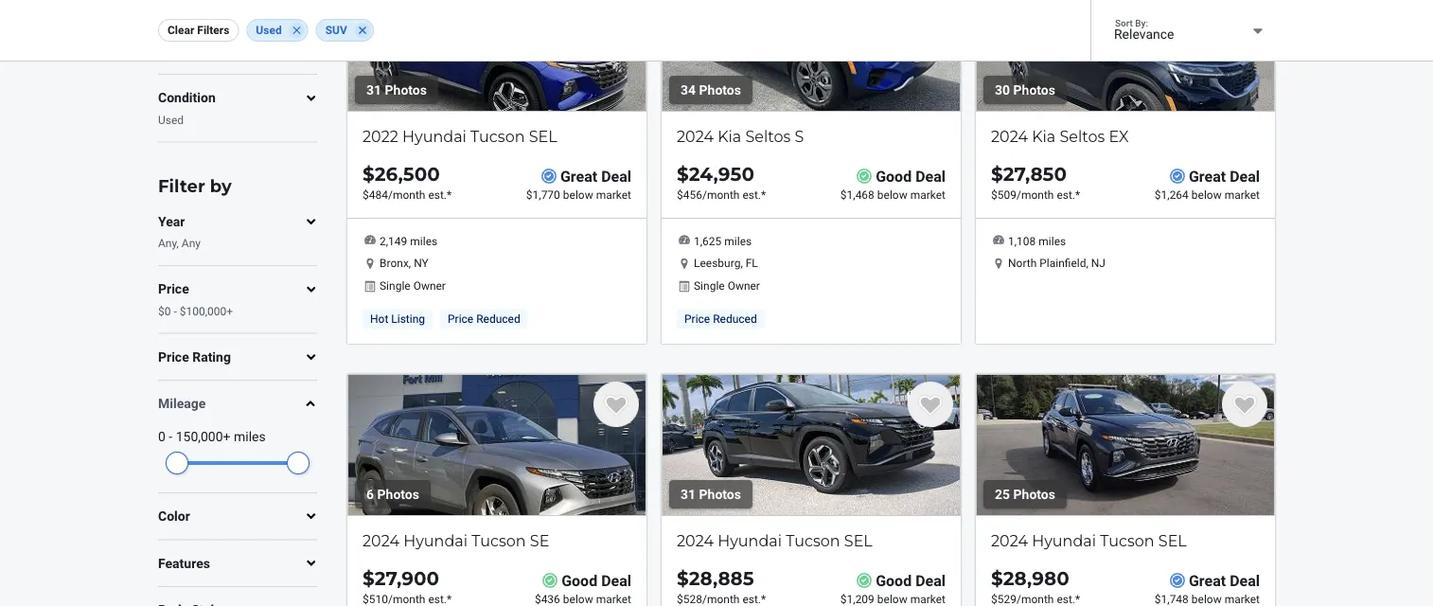 Task type: locate. For each thing, give the bounding box(es) containing it.
kia
[[718, 127, 742, 146], [1032, 127, 1056, 146]]

2024 up 28,980
[[992, 531, 1028, 550]]

price
[[158, 281, 189, 297], [158, 349, 189, 365]]

0 vertical spatial 31
[[367, 82, 382, 98]]

owner
[[414, 279, 446, 293], [728, 279, 760, 293]]

deal for 27,900
[[602, 572, 632, 590]]

market right $436
[[596, 592, 632, 606]]

1 single from the left
[[380, 279, 411, 293]]

great deal for 27,850
[[1189, 167, 1261, 185]]

$1,468
[[841, 188, 875, 201]]

/month est.* down 27,850
[[1017, 188, 1081, 201]]

, for 26,500
[[409, 257, 411, 270]]

2024 up 24,950
[[677, 127, 714, 146]]

market right $1,264
[[1225, 188, 1261, 201]]

$1,264
[[1155, 188, 1189, 201]]

suv button
[[316, 19, 374, 42]]

/month est.* for 24,950
[[703, 188, 766, 201]]

by
[[210, 175, 232, 196]]

1 horizontal spatial any
[[182, 237, 201, 250]]

0 horizontal spatial 31 photos
[[367, 82, 427, 98]]

ex
[[1110, 127, 1129, 146]]

below right '$1,209'
[[878, 592, 908, 606]]

- right 0
[[169, 429, 173, 444]]

2 horizontal spatial sel
[[1159, 531, 1187, 550]]

31 up the 2022
[[367, 82, 382, 98]]

0 horizontal spatial sel
[[529, 127, 558, 146]]

0 horizontal spatial owner
[[414, 279, 446, 293]]

2024 hyundai tucson se
[[363, 531, 550, 550]]

2024 hyundai tucson sel up 28,980
[[992, 531, 1187, 550]]

deal up $1,209 below market
[[916, 572, 946, 590]]

hot listing
[[370, 312, 425, 326]]

2024 up 27,900
[[363, 531, 400, 550]]

2024 kia seltos ex
[[992, 127, 1129, 146]]

0 vertical spatial 31 photos
[[367, 82, 427, 98]]

great for 28,980
[[1189, 572, 1227, 590]]

0 vertical spatial used
[[256, 24, 282, 37]]

market right $1,468 at the top
[[911, 188, 946, 201]]

price inside price $0 - $100,000+
[[158, 281, 189, 297]]

hyundai up 28,980
[[1032, 531, 1097, 550]]

mileage
[[158, 396, 206, 412]]

deal
[[602, 167, 632, 185], [916, 167, 946, 185], [1230, 167, 1261, 185], [602, 572, 632, 590], [916, 572, 946, 590], [1230, 572, 1261, 590]]

0 horizontal spatial 2024 hyundai tucson image
[[348, 374, 647, 516]]

27,850
[[1004, 163, 1067, 186]]

good deal
[[876, 167, 946, 185], [562, 572, 632, 590], [876, 572, 946, 590]]

/month est.* for 27,900
[[388, 592, 452, 606]]

1 horizontal spatial seltos
[[1060, 127, 1106, 146]]

/month est.* inside $ 26,500 $ 484 /month est.*
[[388, 188, 452, 201]]

miles up north plainfield , nj
[[1039, 234, 1067, 247]]

1 vertical spatial used
[[158, 113, 184, 127]]

0 horizontal spatial 31
[[367, 82, 382, 98]]

1 horizontal spatial owner
[[728, 279, 760, 293]]

$1,209
[[841, 592, 875, 606]]

seltos left ex
[[1060, 127, 1106, 146]]

1 , from the left
[[409, 257, 411, 270]]

,
[[409, 257, 411, 270], [741, 257, 743, 270], [1087, 257, 1089, 270]]

2 price from the top
[[158, 349, 189, 365]]

great up $1,748 below market
[[1189, 572, 1227, 590]]

6
[[367, 486, 374, 502]]

31 photos for 26,500
[[367, 82, 427, 98]]

condition used
[[158, 90, 216, 127]]

0 vertical spatial price
[[158, 281, 189, 297]]

deal up '$1,468 below market'
[[916, 167, 946, 185]]

1 price reduced from the left
[[448, 312, 521, 326]]

1 horizontal spatial 2024 kia seltos image
[[976, 0, 1276, 112]]

below for 24,950
[[878, 188, 908, 201]]

3 2024 hyundai tucson image from the left
[[976, 374, 1276, 516]]

24,950
[[689, 163, 755, 186]]

2024 kia seltos image up s
[[662, 0, 961, 112]]

great for 27,850
[[1189, 167, 1227, 185]]

/month est.* inside the $ 24,950 $ 456 /month est.*
[[703, 188, 766, 201]]

1 horizontal spatial price reduced
[[685, 312, 757, 326]]

good deal for 28,885
[[876, 572, 946, 590]]

great up $1,264 below market
[[1189, 167, 1227, 185]]

deal up $1,264 below market
[[1230, 167, 1261, 185]]

1,108 miles
[[1009, 234, 1067, 247]]

single for 24,950
[[694, 279, 725, 293]]

$ 28,885 $ 528 /month est.*
[[677, 567, 766, 606]]

tucson for 28,885
[[786, 531, 841, 550]]

2 horizontal spatial any
[[219, 46, 238, 59]]

0 horizontal spatial single
[[380, 279, 411, 293]]

single down leesburg
[[694, 279, 725, 293]]

sel up '$1,209'
[[845, 531, 873, 550]]

any down "clear"
[[158, 46, 177, 59]]

hyundai up 27,900
[[404, 531, 468, 550]]

deal for 27,850
[[1230, 167, 1261, 185]]

hyundai
[[403, 127, 467, 146], [404, 531, 468, 550], [718, 531, 782, 550], [1032, 531, 1097, 550]]

1 2024 hyundai tucson sel from the left
[[677, 531, 873, 550]]

0 horizontal spatial 2024 hyundai tucson sel
[[677, 531, 873, 550]]

0 horizontal spatial single owner
[[380, 279, 446, 293]]

good
[[876, 167, 912, 185], [562, 572, 598, 590], [876, 572, 912, 590]]

price $0 - $100,000+
[[158, 281, 233, 318]]

2024 hyundai tucson sel up 28,885
[[677, 531, 873, 550]]

2024 hyundai tucson image for 28,885
[[662, 374, 961, 516]]

good deal up $436 below market
[[562, 572, 632, 590]]

/month est.*
[[388, 188, 452, 201], [703, 188, 766, 201], [1017, 188, 1081, 201], [388, 592, 452, 606], [703, 592, 766, 606], [1017, 592, 1081, 606]]

good deal up '$1,468 below market'
[[876, 167, 946, 185]]

below right $436
[[563, 592, 594, 606]]

2024 hyundai tucson image
[[348, 374, 647, 516], [662, 374, 961, 516], [976, 374, 1276, 516]]

2 2024 hyundai tucson image from the left
[[662, 374, 961, 516]]

clear filters button
[[158, 19, 239, 42]]

1 price from the top
[[158, 281, 189, 297]]

single
[[380, 279, 411, 293], [694, 279, 725, 293]]

rating
[[192, 349, 231, 365]]

below right $1,264
[[1192, 188, 1222, 201]]

seltos left s
[[746, 127, 791, 146]]

sel
[[529, 127, 558, 146], [845, 531, 873, 550], [1159, 531, 1187, 550]]

1,625
[[694, 234, 722, 247]]

2 single from the left
[[694, 279, 725, 293]]

2 , from the left
[[741, 257, 743, 270]]

2024 kia seltos image
[[662, 0, 961, 112], [976, 0, 1276, 112]]

market for 27,900
[[596, 592, 632, 606]]

/month est.* inside the $ 28,980 $ 529 /month est.*
[[1017, 592, 1081, 606]]

miles up ny
[[410, 234, 438, 247]]

31 up 28,885
[[681, 486, 696, 502]]

1 horizontal spatial 31 photos
[[681, 486, 742, 502]]

2024 hyundai tucson image for 27,900
[[348, 374, 647, 516]]

good up $1,209 below market
[[876, 572, 912, 590]]

photos right 6
[[377, 486, 420, 502]]

great up '$1,770 below market' on the left of page
[[561, 167, 598, 185]]

1 horizontal spatial 31
[[681, 486, 696, 502]]

- inside price $0 - $100,000+
[[174, 305, 177, 318]]

1 horizontal spatial used
[[256, 24, 282, 37]]

$
[[363, 163, 375, 186], [677, 163, 689, 186], [992, 163, 1004, 186], [363, 188, 369, 201], [677, 188, 684, 201], [992, 188, 998, 201], [363, 567, 375, 590], [677, 567, 689, 590], [992, 567, 1004, 590], [363, 592, 369, 606], [677, 592, 684, 606], [992, 592, 998, 606]]

great
[[561, 167, 598, 185], [1189, 167, 1227, 185], [1189, 572, 1227, 590]]

photos right 34
[[699, 82, 742, 98]]

photos up the 2022
[[385, 82, 427, 98]]

condition
[[158, 90, 216, 106]]

, left fl
[[741, 257, 743, 270]]

1 horizontal spatial -
[[174, 305, 177, 318]]

2024 for 28,885
[[677, 531, 714, 550]]

1 vertical spatial price
[[158, 349, 189, 365]]

any down the filters
[[219, 46, 238, 59]]

1 vertical spatial -
[[169, 429, 173, 444]]

/month est.* inside $ 28,885 $ 528 /month est.*
[[703, 592, 766, 606]]

market right $1,748
[[1225, 592, 1261, 606]]

hyundai up 28,885
[[718, 531, 782, 550]]

photos right 25
[[1014, 486, 1056, 502]]

great deal for 26,500
[[561, 167, 632, 185]]

clear
[[168, 24, 194, 37]]

price up the $0
[[158, 281, 189, 297]]

good up '$1,468 below market'
[[876, 167, 912, 185]]

single owner
[[380, 279, 446, 293], [694, 279, 760, 293]]

single for 26,500
[[380, 279, 411, 293]]

2024 hyundai tucson sel for 28,980
[[992, 531, 1187, 550]]

good for 27,900
[[562, 572, 598, 590]]

ny
[[414, 257, 429, 270]]

sel up $1,748
[[1159, 531, 1187, 550]]

north plainfield , nj
[[1009, 257, 1106, 270]]

year
[[158, 214, 185, 229]]

seltos
[[746, 127, 791, 146], [1060, 127, 1106, 146]]

0 horizontal spatial seltos
[[746, 127, 791, 146]]

year any, any
[[158, 214, 201, 250]]

2024 kia seltos image up ex
[[976, 0, 1276, 112]]

2024 hyundai tucson sel for 28,885
[[677, 531, 873, 550]]

28,980
[[1004, 567, 1070, 590]]

kia up 24,950
[[718, 127, 742, 146]]

single owner down ny
[[380, 279, 446, 293]]

509
[[998, 188, 1017, 201]]

owner down fl
[[728, 279, 760, 293]]

$1,748
[[1155, 592, 1189, 606]]

market right the $1,770
[[596, 188, 632, 201]]

deal for 28,980
[[1230, 572, 1261, 590]]

$0
[[158, 305, 171, 318]]

$1,770 below market
[[526, 188, 632, 201]]

miles for 24,950
[[725, 234, 752, 247]]

hyundai for 28,885
[[718, 531, 782, 550]]

2 2024 kia seltos image from the left
[[976, 0, 1276, 112]]

single owner down leesburg , fl
[[694, 279, 760, 293]]

below right $1,468 at the top
[[878, 188, 908, 201]]

2024 up 28,885
[[677, 531, 714, 550]]

$ 24,950 $ 456 /month est.*
[[677, 163, 766, 201]]

photos for 27,850
[[1014, 82, 1056, 98]]

1 horizontal spatial 2024 hyundai tucson image
[[662, 374, 961, 516]]

0 horizontal spatial -
[[169, 429, 173, 444]]

good deal up $1,209 below market
[[876, 572, 946, 590]]

kia up 27,850
[[1032, 127, 1056, 146]]

used down the condition
[[158, 113, 184, 127]]

-
[[174, 305, 177, 318], [169, 429, 173, 444]]

1 owner from the left
[[414, 279, 446, 293]]

great deal up $1,264 below market
[[1189, 167, 1261, 185]]

2 horizontal spatial ,
[[1087, 257, 1089, 270]]

any right any,
[[182, 237, 201, 250]]

2024
[[677, 127, 714, 146], [992, 127, 1028, 146], [363, 531, 400, 550], [677, 531, 714, 550], [992, 531, 1028, 550]]

2 2024 hyundai tucson sel from the left
[[992, 531, 1187, 550]]

nj
[[1092, 257, 1106, 270]]

1 vertical spatial 31
[[681, 486, 696, 502]]

1 2024 hyundai tucson image from the left
[[348, 374, 647, 516]]

/month est.* down 24,950
[[703, 188, 766, 201]]

/month est.* for 28,980
[[1017, 592, 1081, 606]]

price reduced
[[448, 312, 521, 326], [685, 312, 757, 326]]

1 vertical spatial 31 photos
[[681, 486, 742, 502]]

, left nj
[[1087, 257, 1089, 270]]

0 horizontal spatial 2024 kia seltos image
[[662, 0, 961, 112]]

0 horizontal spatial price reduced
[[448, 312, 521, 326]]

1 horizontal spatial sel
[[845, 531, 873, 550]]

tucson for 26,500
[[471, 127, 525, 146]]

sel for 28,980
[[1159, 531, 1187, 550]]

1 horizontal spatial ,
[[741, 257, 743, 270]]

price reduced right hot listing
[[448, 312, 521, 326]]

used inside "condition used"
[[158, 113, 184, 127]]

2 kia from the left
[[1032, 127, 1056, 146]]

seltos for 27,850
[[1060, 127, 1106, 146]]

, left ny
[[409, 257, 411, 270]]

/month est.* inside $ 27,900 $ 510 /month est.*
[[388, 592, 452, 606]]

$ 27,850 $ 509 /month est.*
[[992, 163, 1081, 201]]

6 photos
[[367, 486, 420, 502]]

2,149
[[380, 234, 408, 247]]

market
[[596, 188, 632, 201], [911, 188, 946, 201], [1225, 188, 1261, 201], [596, 592, 632, 606], [911, 592, 946, 606], [1225, 592, 1261, 606]]

leesburg
[[694, 257, 741, 270]]

below right $1,748
[[1192, 592, 1222, 606]]

/month est.* down 27,900
[[388, 592, 452, 606]]

2024 kia seltos s
[[677, 127, 804, 146]]

/month est.* inside $ 27,850 $ 509 /month est.*
[[1017, 188, 1081, 201]]

photos up 28,885
[[699, 486, 742, 502]]

2 horizontal spatial 2024 hyundai tucson image
[[976, 374, 1276, 516]]

0 horizontal spatial used
[[158, 113, 184, 127]]

photos for 28,980
[[1014, 486, 1056, 502]]

price reduced down leesburg
[[685, 312, 757, 326]]

- right the $0
[[174, 305, 177, 318]]

deal up $1,748 below market
[[1230, 572, 1261, 590]]

31
[[367, 82, 382, 98], [681, 486, 696, 502]]

photos for 27,900
[[377, 486, 420, 502]]

31 photos
[[367, 82, 427, 98], [681, 486, 742, 502]]

single down 'bronx' on the top of the page
[[380, 279, 411, 293]]

filters
[[197, 24, 230, 37]]

31 for 28,885
[[681, 486, 696, 502]]

$100,000+
[[180, 305, 233, 318]]

2 owner from the left
[[728, 279, 760, 293]]

/month est.* down 26,500
[[388, 188, 452, 201]]

color
[[158, 508, 190, 524]]

/month est.* down 28,885
[[703, 592, 766, 606]]

1 horizontal spatial single
[[694, 279, 725, 293]]

great deal up '$1,770 below market' on the left of page
[[561, 167, 632, 185]]

0 horizontal spatial ,
[[409, 257, 411, 270]]

0 vertical spatial -
[[174, 305, 177, 318]]

$1,468 below market
[[841, 188, 946, 201]]

26,500
[[375, 163, 440, 186]]

miles
[[410, 234, 438, 247], [725, 234, 752, 247], [1039, 234, 1067, 247], [234, 429, 266, 444]]

1 horizontal spatial single owner
[[694, 279, 760, 293]]

hyundai up 26,500
[[403, 127, 467, 146]]

1 horizontal spatial 2024 hyundai tucson sel
[[992, 531, 1187, 550]]

1 single owner from the left
[[380, 279, 446, 293]]

deal up $436 below market
[[602, 572, 632, 590]]

great deal up $1,748 below market
[[1189, 572, 1261, 590]]

/month est.* down 28,980
[[1017, 592, 1081, 606]]

2 seltos from the left
[[1060, 127, 1106, 146]]

owner down ny
[[414, 279, 446, 293]]

suv
[[325, 24, 347, 37]]

31 photos up the 2022
[[367, 82, 427, 98]]

31 for 26,500
[[367, 82, 382, 98]]

used up models
[[256, 24, 282, 37]]

below right the $1,770
[[563, 188, 594, 201]]

deal for 28,885
[[916, 572, 946, 590]]

make/model
[[158, 22, 233, 38]]

1 kia from the left
[[718, 127, 742, 146]]

1 seltos from the left
[[746, 127, 791, 146]]

0 horizontal spatial kia
[[718, 127, 742, 146]]

price left rating
[[158, 349, 189, 365]]

deal up '$1,770 below market' on the left of page
[[602, 167, 632, 185]]

good up $436 below market
[[562, 572, 598, 590]]

1 2024 kia seltos image from the left
[[662, 0, 961, 112]]

single owner for 24,950
[[694, 279, 760, 293]]

2024 up 27,850
[[992, 127, 1028, 146]]

photos right the 30
[[1014, 82, 1056, 98]]

bronx
[[380, 257, 409, 270]]

31 photos up 28,885
[[681, 486, 742, 502]]

photos
[[385, 82, 427, 98], [699, 82, 742, 98], [1014, 82, 1056, 98], [377, 486, 420, 502], [699, 486, 742, 502], [1014, 486, 1056, 502]]

sel up the $1,770
[[529, 127, 558, 146]]

$1,748 below market
[[1155, 592, 1261, 606]]

1 horizontal spatial kia
[[1032, 127, 1056, 146]]

fl
[[746, 257, 758, 270]]

2 single owner from the left
[[694, 279, 760, 293]]

34
[[681, 82, 696, 98]]

market right '$1,209'
[[911, 592, 946, 606]]

miles up leesburg , fl
[[725, 234, 752, 247]]



Task type: vqa. For each thing, say whether or not it's contained in the screenshot.


Task type: describe. For each thing, give the bounding box(es) containing it.
plainfield
[[1040, 257, 1087, 270]]

market for 24,950
[[911, 188, 946, 201]]

below for 26,500
[[563, 188, 594, 201]]

$436
[[535, 592, 561, 606]]

below for 27,900
[[563, 592, 594, 606]]

$1,264 below market
[[1155, 188, 1261, 201]]

make/model any makes, any models
[[158, 22, 278, 59]]

0 horizontal spatial any
[[158, 46, 177, 59]]

$1,770
[[526, 188, 561, 201]]

owner for 26,500
[[414, 279, 446, 293]]

filter
[[158, 175, 205, 196]]

price for price rating
[[158, 349, 189, 365]]

tucson for 27,900
[[472, 531, 526, 550]]

sel for 26,500
[[529, 127, 558, 146]]

1,625 miles
[[694, 234, 752, 247]]

market for 26,500
[[596, 188, 632, 201]]

below for 28,885
[[878, 592, 908, 606]]

2024 for 27,850
[[992, 127, 1028, 146]]

528
[[684, 592, 703, 606]]

hyundai for 28,980
[[1032, 531, 1097, 550]]

photos for 26,500
[[385, 82, 427, 98]]

2 price reduced from the left
[[685, 312, 757, 326]]

below for 28,980
[[1192, 592, 1222, 606]]

2024 hyundai tucson image for 28,980
[[976, 374, 1276, 516]]

kia for 24,950
[[718, 127, 742, 146]]

3 , from the left
[[1087, 257, 1089, 270]]

owner for 24,950
[[728, 279, 760, 293]]

150,000+
[[176, 429, 231, 444]]

$436 below market
[[535, 592, 632, 606]]

any,
[[158, 237, 179, 250]]

miles for 27,850
[[1039, 234, 1067, 247]]

tucson for 28,980
[[1101, 531, 1155, 550]]

/month est.* for 26,500
[[388, 188, 452, 201]]

great for 26,500
[[561, 167, 598, 185]]

se
[[530, 531, 550, 550]]

market for 28,885
[[911, 592, 946, 606]]

hyundai for 26,500
[[403, 127, 467, 146]]

hyundai for 27,900
[[404, 531, 468, 550]]

484
[[369, 188, 388, 201]]

price for price $0 - $100,000+
[[158, 281, 189, 297]]

0
[[158, 429, 166, 444]]

529
[[998, 592, 1017, 606]]

models
[[241, 46, 278, 59]]

, for 24,950
[[741, 257, 743, 270]]

deal for 24,950
[[916, 167, 946, 185]]

good for 28,885
[[876, 572, 912, 590]]

2022 hyundai tucson image
[[348, 0, 647, 112]]

456
[[684, 188, 703, 201]]

25 photos
[[995, 486, 1056, 502]]

28,885
[[689, 567, 755, 590]]

34 photos
[[681, 82, 742, 98]]

clear filters
[[168, 24, 230, 37]]

510
[[369, 592, 388, 606]]

s
[[795, 127, 804, 146]]

photos for 24,950
[[699, 82, 742, 98]]

great deal for 28,980
[[1189, 572, 1261, 590]]

2022 hyundai tucson sel
[[363, 127, 558, 146]]

price rating
[[158, 349, 231, 365]]

2024 for 27,900
[[363, 531, 400, 550]]

kia for 27,850
[[1032, 127, 1056, 146]]

north
[[1009, 257, 1037, 270]]

any inside year any, any
[[182, 237, 201, 250]]

bronx , ny
[[380, 257, 429, 270]]

single owner for 26,500
[[380, 279, 446, 293]]

seltos for 24,950
[[746, 127, 791, 146]]

miles for 26,500
[[410, 234, 438, 247]]

30
[[995, 82, 1011, 98]]

2024 for 28,980
[[992, 531, 1028, 550]]

photos for 28,885
[[699, 486, 742, 502]]

leesburg , fl
[[694, 257, 758, 270]]

2024 kia seltos image for 24,950
[[662, 0, 961, 112]]

2022
[[363, 127, 399, 146]]

$ 27,900 $ 510 /month est.*
[[363, 567, 452, 606]]

sel for 28,885
[[845, 531, 873, 550]]

miles right 150,000+ at the bottom left of page
[[234, 429, 266, 444]]

2024 kia seltos image for 27,850
[[976, 0, 1276, 112]]

makes,
[[180, 46, 216, 59]]

25
[[995, 486, 1011, 502]]

$1,209 below market
[[841, 592, 946, 606]]

2,149 miles
[[380, 234, 438, 247]]

used inside button
[[256, 24, 282, 37]]

good for 24,950
[[876, 167, 912, 185]]

features
[[158, 555, 210, 571]]

$ 28,980 $ 529 /month est.*
[[992, 567, 1081, 606]]

/month est.* for 28,885
[[703, 592, 766, 606]]

27,900
[[375, 567, 440, 590]]

below for 27,850
[[1192, 188, 1222, 201]]

1,108
[[1009, 234, 1036, 247]]

deal for 26,500
[[602, 167, 632, 185]]

good deal for 24,950
[[876, 167, 946, 185]]

market for 28,980
[[1225, 592, 1261, 606]]

used button
[[247, 19, 308, 42]]

31 photos for 28,885
[[681, 486, 742, 502]]

filter by
[[158, 175, 232, 196]]

market for 27,850
[[1225, 188, 1261, 201]]

2024 for 24,950
[[677, 127, 714, 146]]

0 - 150,000+ miles
[[158, 429, 266, 444]]

$ 26,500 $ 484 /month est.*
[[363, 163, 452, 201]]

good deal for 27,900
[[562, 572, 632, 590]]

30 photos
[[995, 82, 1056, 98]]

/month est.* for 27,850
[[1017, 188, 1081, 201]]



